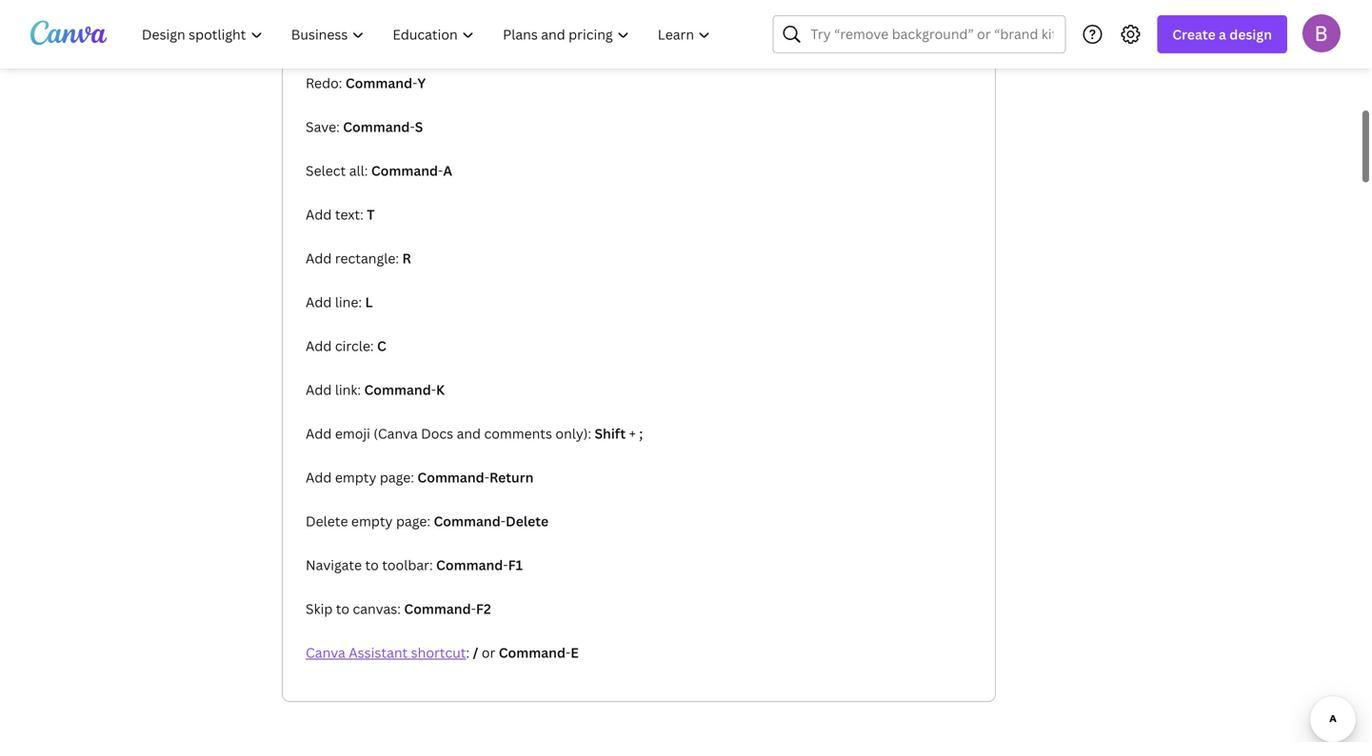 Task type: locate. For each thing, give the bounding box(es) containing it.
add rectangle: r
[[306, 249, 411, 267]]

delete
[[306, 512, 348, 530], [506, 512, 549, 530]]

add left circle:
[[306, 337, 332, 355]]

:
[[466, 644, 470, 662]]

shortcut
[[411, 644, 466, 662]]

7 add from the top
[[306, 468, 332, 486]]

add for add empty page: command - return
[[306, 468, 332, 486]]

0 vertical spatial empty
[[335, 468, 377, 486]]

c
[[377, 337, 387, 355]]

1 vertical spatial page:
[[396, 512, 431, 530]]

page: down (canva
[[380, 468, 414, 486]]

bob builder image
[[1303, 14, 1342, 52]]

create a design
[[1173, 25, 1273, 43]]

delete empty page: command - delete
[[306, 512, 549, 530]]

skip to canvas: command - f2
[[306, 600, 491, 618]]

docs
[[421, 424, 454, 443]]

add left line:
[[306, 293, 332, 311]]

create a design button
[[1158, 15, 1288, 53]]

command left s
[[343, 118, 410, 136]]

emoji
[[335, 424, 370, 443]]

;
[[640, 424, 643, 443]]

select all: command - a
[[306, 161, 453, 180]]

canva
[[306, 644, 346, 662]]

0 vertical spatial to
[[365, 556, 379, 574]]

save: command - s
[[306, 118, 423, 136]]

link:
[[335, 381, 361, 399]]

command down docs
[[418, 468, 485, 486]]

line:
[[335, 293, 362, 311]]

add for add link: command - k
[[306, 381, 332, 399]]

delete up "navigate"
[[306, 512, 348, 530]]

add left rectangle:
[[306, 249, 332, 267]]

add for add emoji (canva docs and comments only): shift + ;
[[306, 424, 332, 443]]

canvas:
[[353, 600, 401, 618]]

to right skip
[[336, 600, 350, 618]]

empty down emoji
[[335, 468, 377, 486]]

shift
[[595, 424, 626, 443]]

empty for add
[[335, 468, 377, 486]]

add left emoji
[[306, 424, 332, 443]]

to left toolbar: at the bottom left
[[365, 556, 379, 574]]

and
[[457, 424, 481, 443]]

command left k
[[364, 381, 431, 399]]

skip
[[306, 600, 333, 618]]

0 horizontal spatial delete
[[306, 512, 348, 530]]

delete up 'f1'
[[506, 512, 549, 530]]

2 add from the top
[[306, 249, 332, 267]]

0 vertical spatial page:
[[380, 468, 414, 486]]

f1
[[508, 556, 523, 574]]

add for add line: l
[[306, 293, 332, 311]]

empty
[[335, 468, 377, 486], [351, 512, 393, 530]]

6 add from the top
[[306, 424, 332, 443]]

1 vertical spatial to
[[336, 600, 350, 618]]

2 delete from the left
[[506, 512, 549, 530]]

add up "navigate"
[[306, 468, 332, 486]]

add circle: c
[[306, 337, 387, 355]]

add emoji (canva docs and comments only): shift + ;
[[306, 424, 643, 443]]

s
[[415, 118, 423, 136]]

4 add from the top
[[306, 337, 332, 355]]

empty up toolbar: at the bottom left
[[351, 512, 393, 530]]

e
[[571, 644, 579, 662]]

1 delete from the left
[[306, 512, 348, 530]]

page:
[[380, 468, 414, 486], [396, 512, 431, 530]]

command left y
[[346, 74, 413, 92]]

rectangle:
[[335, 249, 399, 267]]

canva assistant shortcut link
[[306, 644, 466, 662]]

-
[[413, 74, 418, 92], [410, 118, 415, 136], [438, 161, 443, 180], [431, 381, 436, 399], [485, 468, 490, 486], [501, 512, 506, 530], [503, 556, 508, 574], [471, 600, 476, 618], [566, 644, 571, 662]]

canva assistant shortcut : / or command - e
[[306, 644, 579, 662]]

r
[[403, 249, 411, 267]]

add for add rectangle: r
[[306, 249, 332, 267]]

l
[[365, 293, 373, 311]]

create
[[1173, 25, 1216, 43]]

add
[[306, 205, 332, 223], [306, 249, 332, 267], [306, 293, 332, 311], [306, 337, 332, 355], [306, 381, 332, 399], [306, 424, 332, 443], [306, 468, 332, 486]]

t
[[367, 205, 375, 223]]

1 horizontal spatial delete
[[506, 512, 549, 530]]

add link: command - k
[[306, 381, 445, 399]]

(canva
[[374, 424, 418, 443]]

page: up navigate to toolbar: command - f1
[[396, 512, 431, 530]]

1 add from the top
[[306, 205, 332, 223]]

add left text: on the left of the page
[[306, 205, 332, 223]]

circle:
[[335, 337, 374, 355]]

command
[[346, 74, 413, 92], [343, 118, 410, 136], [371, 161, 438, 180], [364, 381, 431, 399], [418, 468, 485, 486], [434, 512, 501, 530], [436, 556, 503, 574], [404, 600, 471, 618], [499, 644, 566, 662]]

to
[[365, 556, 379, 574], [336, 600, 350, 618]]

1 horizontal spatial to
[[365, 556, 379, 574]]

5 add from the top
[[306, 381, 332, 399]]

3 add from the top
[[306, 293, 332, 311]]

0 horizontal spatial to
[[336, 600, 350, 618]]

/
[[473, 644, 479, 662]]

1 vertical spatial empty
[[351, 512, 393, 530]]

add empty page: command - return
[[306, 468, 534, 486]]

add left link:
[[306, 381, 332, 399]]



Task type: describe. For each thing, give the bounding box(es) containing it.
comments
[[484, 424, 553, 443]]

toolbar:
[[382, 556, 433, 574]]

f2
[[476, 600, 491, 618]]

empty for delete
[[351, 512, 393, 530]]

page: for delete empty page:
[[396, 512, 431, 530]]

design
[[1230, 25, 1273, 43]]

y
[[418, 74, 426, 92]]

text:
[[335, 205, 364, 223]]

assistant
[[349, 644, 408, 662]]

k
[[436, 381, 445, 399]]

navigate to toolbar: command - f1
[[306, 556, 523, 574]]

command left 'f1'
[[436, 556, 503, 574]]

+
[[629, 424, 636, 443]]

command down return
[[434, 512, 501, 530]]

save:
[[306, 118, 340, 136]]

all:
[[349, 161, 368, 180]]

only):
[[556, 424, 592, 443]]

add for add text: t
[[306, 205, 332, 223]]

command left e
[[499, 644, 566, 662]]

page: for add empty page:
[[380, 468, 414, 486]]

command left a at the left top of the page
[[371, 161, 438, 180]]

command up "shortcut"
[[404, 600, 471, 618]]

to for navigate
[[365, 556, 379, 574]]

return
[[490, 468, 534, 486]]

redo:
[[306, 74, 342, 92]]

add for add circle: c
[[306, 337, 332, 355]]

or
[[482, 644, 496, 662]]

add line: l
[[306, 293, 373, 311]]

navigate
[[306, 556, 362, 574]]

a
[[443, 161, 453, 180]]

Try "remove background" or "brand kit" search field
[[811, 16, 1054, 52]]

select
[[306, 161, 346, 180]]

top level navigation element
[[130, 15, 727, 53]]

to for skip
[[336, 600, 350, 618]]

a
[[1220, 25, 1227, 43]]

redo: command - y
[[306, 74, 426, 92]]

add text: t
[[306, 205, 375, 223]]



Task type: vqa. For each thing, say whether or not it's contained in the screenshot.


